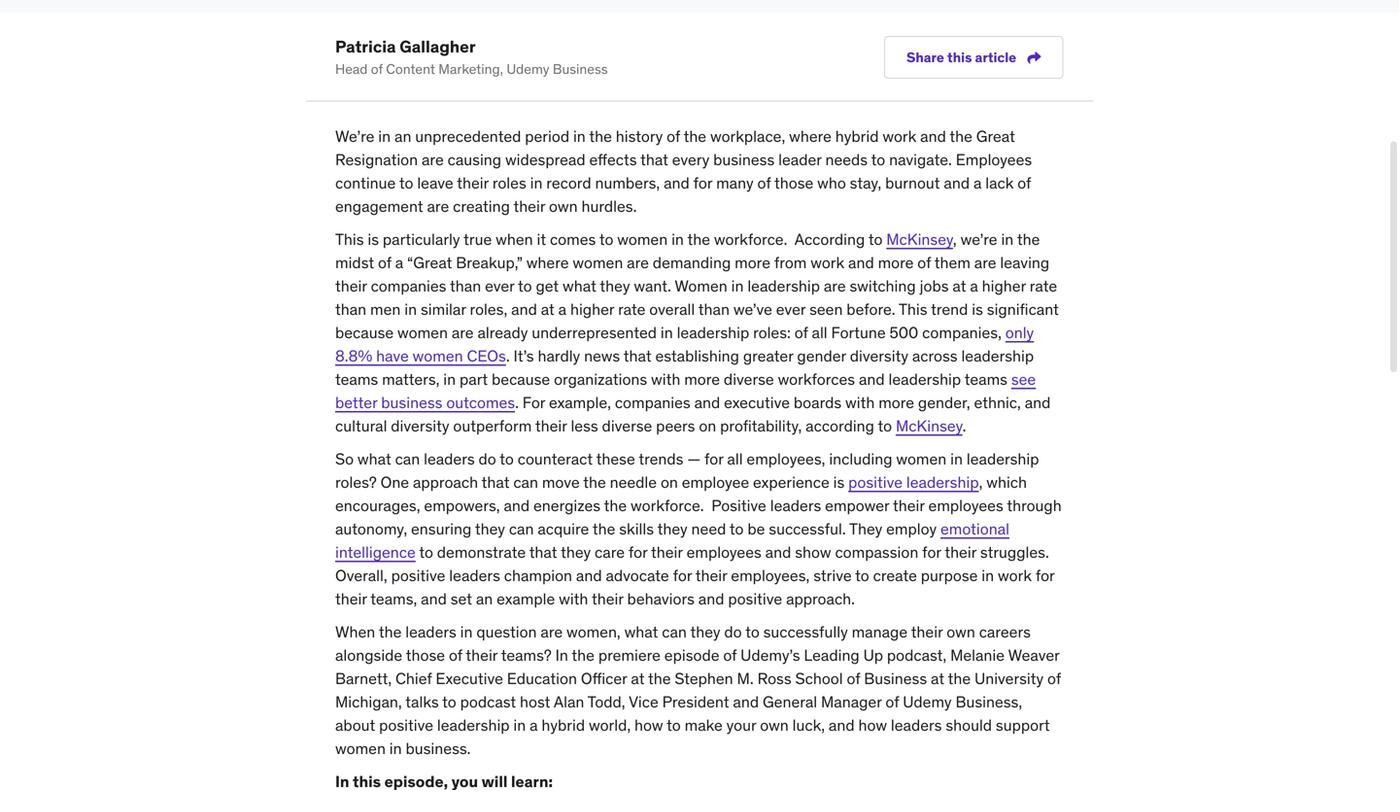 Task type: describe. For each thing, give the bounding box(es) containing it.
and up navigate.
[[921, 127, 947, 146]]

see better business outcomes link
[[335, 370, 1037, 413]]

that inside the to demonstrate that they care for their employees and show compassion for their struggles. overall, positive leaders champion and advocate for their employees, strive to create purpose in work for their teams, and set an example with their behaviors and positive approach.
[[530, 543, 558, 563]]

1 horizontal spatial rate
[[1030, 276, 1058, 296]]

and inside . it's hardly news that establishing greater gender diversity across leadership teams matters, in part because organizations with more diverse workforces and leadership teams
[[859, 370, 885, 390]]

at down the get
[[541, 300, 555, 320]]

episode
[[665, 646, 720, 666]]

vice
[[629, 692, 659, 712]]

and down the see
[[1025, 393, 1051, 413]]

to down 'hurdles.'
[[600, 230, 614, 250]]

the up "effects"
[[589, 127, 612, 146]]

employees inside ", which encourages, empowers, and energizes the workforce.  positive leaders empower their employees through autonomy, ensuring they can acquire the skills they need to be successful. they employ"
[[929, 496, 1004, 516]]

their up the executive
[[466, 646, 498, 666]]

a left "great
[[395, 253, 404, 273]]

gender,
[[919, 393, 971, 413]]

are down we're
[[975, 253, 997, 273]]

that inside we're in an unprecedented period in the history of the workplace, where hybrid work and the great resignation are causing widespread effects that every business leader needs to navigate. employees continue to leave their roles in record numbers, and for many of those who stay, burnout and a lack of engagement are creating their own hurdles.
[[641, 150, 669, 170]]

2 teams from the left
[[965, 370, 1008, 390]]

jobs
[[920, 276, 949, 296]]

we're
[[335, 127, 375, 146]]

patricia gallagher head of content marketing, udemy business
[[335, 36, 608, 78]]

on inside so what can leaders do to counteract these trends — for all employees, including women in leadership roles? one approach that can move the needle on employee experience is
[[661, 473, 678, 493]]

hardly
[[538, 346, 581, 366]]

"great
[[407, 253, 452, 273]]

8.8%
[[335, 346, 373, 366]]

to inside ", which encourages, empowers, and energizes the workforce.  positive leaders empower their employees through autonomy, ensuring they can acquire the skills they need to be successful. they employ"
[[730, 519, 744, 539]]

be
[[748, 519, 765, 539]]

history
[[616, 127, 663, 146]]

mckinsey .
[[896, 416, 970, 436]]

more up switching on the right top
[[878, 253, 914, 273]]

diversity inside . for example, companies and executive boards with more gender, ethnic, and cultural diversity outperform their less diverse peers on profitability, according to
[[391, 416, 450, 436]]

0 vertical spatial ever
[[485, 276, 515, 296]]

more inside . for example, companies and executive boards with more gender, ethnic, and cultural diversity outperform their less diverse peers on profitability, according to
[[879, 393, 915, 413]]

, for positive leadership
[[980, 473, 983, 493]]

their inside ", which encourages, empowers, and energizes the workforce.  positive leaders empower their employees through autonomy, ensuring they can acquire the skills they need to be successful. they employ"
[[893, 496, 925, 516]]

the up alongside
[[379, 622, 402, 642]]

the inside so what can leaders do to counteract these trends — for all employees, including women in leadership roles? one approach that can move the needle on employee experience is
[[583, 473, 606, 493]]

business inside see better business outcomes
[[381, 393, 443, 413]]

leadership down only
[[962, 346, 1034, 366]]

employees
[[956, 150, 1033, 170]]

, we're in the midst of a "great breakup," where women are demanding more from work and more of them are leaving their companies than ever to get what they want. women in leadership are switching jobs at a higher rate than men in similar roles, and at a higher rate overall than we've ever seen before. this trend is significant because women are already underrepresented in leadership roles: of all fortune 500 companies,
[[335, 230, 1060, 343]]

in down 'widespread' on the top left
[[530, 173, 543, 193]]

they inside , we're in the midst of a "great breakup," where women are demanding more from work and more of them are leaving their companies than ever to get what they want. women in leadership are switching jobs at a higher rate than men in similar roles, and at a higher rate overall than we've ever seen before. this trend is significant because women are already underrepresented in leadership roles: of all fortune 500 companies,
[[600, 276, 630, 296]]

are down this is particularly true when it comes to women in the workforce.  according to mckinsey
[[627, 253, 649, 273]]

their up the podcast,
[[912, 622, 943, 642]]

positive inside the when the leaders in question are women, what can they do to successfully manage their own careers alongside those of their teams? in the premiere episode of udemy's leading up podcast, melanie weaver barnett, chief executive education officer at the stephen m. ross school of business at the university of michigan, talks to podcast host alan todd, vice president and general manager of udemy business, about positive leadership in a hybrid world, how to make your own luck, and how leaders should support women in business.
[[379, 716, 434, 736]]

university
[[975, 669, 1044, 689]]

leadership up employ
[[907, 473, 980, 493]]

business inside the when the leaders in question are women, what can they do to successfully manage their own careers alongside those of their teams? in the premiere episode of udemy's leading up podcast, melanie weaver barnett, chief executive education officer at the stephen m. ross school of business at the university of michigan, talks to podcast host alan todd, vice president and general manager of udemy business, about positive leadership in a hybrid world, how to make your own luck, and how leaders should support women in business.
[[864, 669, 928, 689]]

what inside , we're in the midst of a "great breakup," where women are demanding more from work and more of them are leaving their companies than ever to get what they want. women in leadership are switching jobs at a higher rate than men in similar roles, and at a higher rate overall than we've ever seen before. this trend is significant because women are already underrepresented in leadership roles: of all fortune 500 companies,
[[563, 276, 597, 296]]

of right many
[[758, 173, 771, 193]]

in down overall
[[661, 323, 673, 343]]

to inside so what can leaders do to counteract these trends — for all employees, including women in leadership roles? one approach that can move the needle on employee experience is
[[500, 449, 514, 469]]

they up the demonstrate on the bottom
[[475, 519, 505, 539]]

positive
[[712, 496, 767, 516]]

1 horizontal spatial higher
[[983, 276, 1027, 296]]

of up the stephen
[[724, 646, 737, 666]]

for up behaviors
[[673, 566, 692, 586]]

and up the peers
[[695, 393, 721, 413]]

executive
[[724, 393, 790, 413]]

which
[[987, 473, 1028, 493]]

in down host
[[514, 716, 526, 736]]

needs
[[826, 150, 868, 170]]

emotional
[[941, 519, 1010, 539]]

behaviors
[[628, 589, 695, 609]]

women,
[[567, 622, 621, 642]]

in right we're
[[1002, 230, 1014, 250]]

the right in
[[572, 646, 595, 666]]

udemy inside patricia gallagher head of content marketing, udemy business
[[507, 60, 550, 78]]

of down weaver
[[1048, 669, 1062, 689]]

1 teams from the left
[[335, 370, 378, 390]]

strive
[[814, 566, 852, 586]]

positive up the udemy's
[[728, 589, 783, 609]]

their down the roles on the top left
[[514, 197, 546, 216]]

midst
[[335, 253, 374, 273]]

what inside the when the leaders in question are women, what can they do to successfully manage their own careers alongside those of their teams? in the premiere episode of udemy's leading up podcast, melanie weaver barnett, chief executive education officer at the stephen m. ross school of business at the university of michigan, talks to podcast host alan todd, vice president and general manager of udemy business, about positive leadership in a hybrid world, how to make your own luck, and how leaders should support women in business.
[[625, 622, 659, 642]]

can left move
[[514, 473, 539, 493]]

are inside the when the leaders in question are women, what can they do to successfully manage their own careers alongside those of their teams? in the premiere episode of udemy's leading up podcast, melanie weaver barnett, chief executive education officer at the stephen m. ross school of business at the university of michigan, talks to podcast host alan todd, vice president and general manager of udemy business, about positive leadership in a hybrid world, how to make your own luck, and how leaders should support women in business.
[[541, 622, 563, 642]]

the up demanding
[[688, 230, 711, 250]]

leaders inside ", which encourages, empowers, and energizes the workforce.  positive leaders empower their employees through autonomy, ensuring they can acquire the skills they need to be successful. they employ"
[[771, 496, 822, 516]]

of right lack
[[1018, 173, 1032, 193]]

careers
[[980, 622, 1031, 642]]

should
[[946, 716, 993, 736]]

are up seen
[[824, 276, 846, 296]]

in down set
[[460, 622, 473, 642]]

leaders inside so what can leaders do to counteract these trends — for all employees, including women in leadership roles? one approach that can move the needle on employee experience is
[[424, 449, 475, 469]]

these
[[597, 449, 636, 469]]

to right according
[[869, 230, 883, 250]]

those inside we're in an unprecedented period in the history of the workplace, where hybrid work and the great resignation are causing widespread effects that every business leader needs to navigate. employees continue to leave their roles in record numbers, and for many of those who stay, burnout and a lack of engagement are creating their own hurdles.
[[775, 173, 814, 193]]

part
[[460, 370, 488, 390]]

to inside , we're in the midst of a "great breakup," where women are demanding more from work and more of them are leaving their companies than ever to get what they want. women in leadership are switching jobs at a higher rate than men in similar roles, and at a higher rate overall than we've ever seen before. this trend is significant because women are already underrepresented in leadership roles: of all fortune 500 companies,
[[518, 276, 532, 296]]

peers
[[656, 416, 696, 436]]

to down compassion
[[856, 566, 870, 586]]

2 vertical spatial .
[[963, 416, 967, 436]]

1 how from the left
[[635, 716, 664, 736]]

in right men
[[405, 300, 417, 320]]

host
[[520, 692, 551, 712]]

business.
[[406, 739, 471, 759]]

are down leave
[[427, 197, 449, 216]]

support
[[996, 716, 1050, 736]]

work inside , we're in the midst of a "great breakup," where women are demanding more from work and more of them are leaving their companies than ever to get what they want. women in leadership are switching jobs at a higher rate than men in similar roles, and at a higher rate overall than we've ever seen before. this trend is significant because women are already underrepresented in leadership roles: of all fortune 500 companies,
[[811, 253, 845, 273]]

the up vice
[[648, 669, 671, 689]]

. for for
[[515, 393, 519, 413]]

and left set
[[421, 589, 447, 609]]

for up "advocate"
[[629, 543, 648, 563]]

what inside so what can leaders do to counteract these trends — for all employees, including women in leadership roles? one approach that can move the needle on employee experience is
[[358, 449, 392, 469]]

diverse inside . it's hardly news that establishing greater gender diversity across leadership teams matters, in part because organizations with more diverse workforces and leadership teams
[[724, 370, 775, 390]]

their down causing
[[457, 173, 489, 193]]

their up "advocate"
[[651, 543, 683, 563]]

teams,
[[371, 589, 417, 609]]

with inside . it's hardly news that establishing greater gender diversity across leadership teams matters, in part because organizations with more diverse workforces and leadership teams
[[651, 370, 681, 390]]

of up the executive
[[449, 646, 463, 666]]

positive up 'teams,' on the left
[[391, 566, 446, 586]]

breakup,"
[[456, 253, 523, 273]]

positive down including
[[849, 473, 903, 493]]

and right behaviors
[[699, 589, 725, 609]]

engagement
[[335, 197, 423, 216]]

in right period
[[574, 127, 586, 146]]

more left from
[[735, 253, 771, 273]]

manage
[[852, 622, 908, 642]]

in up demanding
[[672, 230, 684, 250]]

of inside patricia gallagher head of content marketing, udemy business
[[371, 60, 383, 78]]

leadership inside so what can leaders do to counteract these trends — for all employees, including women in leadership roles? one approach that can move the needle on employee experience is
[[967, 449, 1040, 469]]

great
[[977, 127, 1016, 146]]

an inside the to demonstrate that they care for their employees and show compassion for their struggles. overall, positive leaders champion and advocate for their employees, strive to create purpose in work for their teams, and set an example with their behaviors and positive approach.
[[476, 589, 493, 609]]

their up women, on the left
[[592, 589, 624, 609]]

successfully
[[764, 622, 848, 642]]

to up the udemy's
[[746, 622, 760, 642]]

. for example, companies and executive boards with more gender, ethnic, and cultural diversity outperform their less diverse peers on profitability, according to
[[335, 393, 1051, 436]]

an inside we're in an unprecedented period in the history of the workplace, where hybrid work and the great resignation are causing widespread effects that every business leader needs to navigate. employees continue to leave their roles in record numbers, and for many of those who stay, burnout and a lack of engagement are creating their own hurdles.
[[395, 127, 412, 146]]

only 8.8% have women ceos link
[[335, 323, 1035, 366]]

advocate
[[606, 566, 670, 586]]

leaving
[[1001, 253, 1050, 273]]

to left make
[[667, 716, 681, 736]]

stephen
[[675, 669, 734, 689]]

leaders left the should
[[891, 716, 942, 736]]

can inside ", which encourages, empowers, and energizes the workforce.  positive leaders empower their employees through autonomy, ensuring they can acquire the skills they need to be successful. they employ"
[[509, 519, 534, 539]]

can up one at the bottom left of the page
[[395, 449, 420, 469]]

because inside . it's hardly news that establishing greater gender diversity across leadership teams matters, in part because organizations with more diverse workforces and leadership teams
[[492, 370, 550, 390]]

alan
[[554, 692, 585, 712]]

we're in an unprecedented period in the history of the workplace, where hybrid work and the great resignation are causing widespread effects that every business leader needs to navigate. employees continue to leave their roles in record numbers, and for many of those who stay, burnout and a lack of engagement are creating their own hurdles.
[[335, 127, 1033, 216]]

—
[[688, 449, 701, 469]]

in up we've
[[732, 276, 744, 296]]

is inside so what can leaders do to counteract these trends — for all employees, including women in leadership roles? one approach that can move the needle on employee experience is
[[834, 473, 845, 493]]

burnout
[[886, 173, 941, 193]]

this inside , we're in the midst of a "great breakup," where women are demanding more from work and more of them are leaving their companies than ever to get what they want. women in leadership are switching jobs at a higher rate than men in similar roles, and at a higher rate overall than we've ever seen before. this trend is significant because women are already underrepresented in leadership roles: of all fortune 500 companies,
[[899, 300, 928, 320]]

they right skills
[[658, 519, 688, 539]]

and up switching on the right top
[[849, 253, 875, 273]]

overall
[[650, 300, 695, 320]]

president
[[663, 692, 730, 712]]

work inside we're in an unprecedented period in the history of the workplace, where hybrid work and the great resignation are causing widespread effects that every business leader needs to navigate. employees continue to leave their roles in record numbers, and for many of those who stay, burnout and a lack of engagement are creating their own hurdles.
[[883, 127, 917, 146]]

resignation
[[335, 150, 418, 170]]

of up manager
[[847, 669, 861, 689]]

2 horizontal spatial than
[[699, 300, 730, 320]]

hurdles.
[[582, 197, 637, 216]]

general
[[763, 692, 818, 712]]

at up vice
[[631, 669, 645, 689]]

the down needle
[[604, 496, 627, 516]]

leadership up establishing
[[677, 323, 750, 343]]

to right talks on the left of the page
[[443, 692, 457, 712]]

a down the get
[[559, 300, 567, 320]]

leading
[[804, 646, 860, 666]]

the up care
[[593, 519, 616, 539]]

across
[[913, 346, 958, 366]]

experience
[[753, 473, 830, 493]]

to up stay,
[[872, 150, 886, 170]]

in inside so what can leaders do to counteract these trends — for all employees, including women in leadership roles? one approach that can move the needle on employee experience is
[[951, 449, 963, 469]]

diversity inside . it's hardly news that establishing greater gender diversity across leadership teams matters, in part because organizations with more diverse workforces and leadership teams
[[850, 346, 909, 366]]

care
[[595, 543, 625, 563]]

so
[[335, 449, 354, 469]]

1 vertical spatial mckinsey
[[896, 416, 963, 436]]

particularly
[[383, 230, 460, 250]]

effects
[[590, 150, 637, 170]]

content
[[386, 60, 435, 78]]

companies,
[[923, 323, 1002, 343]]

0 horizontal spatial is
[[368, 230, 379, 250]]

and down the m.
[[733, 692, 759, 712]]

numbers,
[[595, 173, 660, 193]]

women inside the when the leaders in question are women, what can they do to successfully manage their own careers alongside those of their teams? in the premiere episode of udemy's leading up podcast, melanie weaver barnett, chief executive education officer at the stephen m. ross school of business at the university of michigan, talks to podcast host alan todd, vice president and general manager of udemy business, about positive leadership in a hybrid world, how to make your own luck, and how leaders should support women in business.
[[335, 739, 386, 759]]

of up every
[[667, 127, 681, 146]]

1 horizontal spatial ever
[[777, 300, 806, 320]]

and down every
[[664, 173, 690, 193]]

of up jobs
[[918, 253, 932, 273]]

the left great
[[950, 127, 973, 146]]

less
[[571, 416, 599, 436]]

boards
[[794, 393, 842, 413]]

employee
[[682, 473, 750, 493]]

employees, inside the to demonstrate that they care for their employees and show compassion for their struggles. overall, positive leaders champion and advocate for their employees, strive to create purpose in work for their teams, and set an example with their behaviors and positive approach.
[[731, 566, 810, 586]]

their inside , we're in the midst of a "great breakup," where women are demanding more from work and more of them are leaving their companies than ever to get what they want. women in leadership are switching jobs at a higher rate than men in similar roles, and at a higher rate overall than we've ever seen before. this trend is significant because women are already underrepresented in leadership roles: of all fortune 500 companies,
[[335, 276, 367, 296]]

workforces
[[778, 370, 856, 390]]

companies inside . for example, companies and executive boards with more gender, ethnic, and cultural diversity outperform their less diverse peers on profitability, according to
[[615, 393, 691, 413]]

have
[[376, 346, 409, 366]]

the up every
[[684, 127, 707, 146]]

1 horizontal spatial than
[[450, 276, 481, 296]]

record
[[547, 173, 592, 193]]

work inside the to demonstrate that they care for their employees and show compassion for their struggles. overall, positive leaders champion and advocate for their employees, strive to create purpose in work for their teams, and set an example with their behaviors and positive approach.
[[998, 566, 1032, 586]]

leave
[[417, 173, 454, 193]]

at down them
[[953, 276, 967, 296]]

leadership down across
[[889, 370, 962, 390]]

for up purpose
[[923, 543, 942, 563]]

before.
[[847, 300, 896, 320]]

to inside . for example, companies and executive boards with more gender, ethnic, and cultural diversity outperform their less diverse peers on profitability, according to
[[878, 416, 893, 436]]

skills
[[620, 519, 654, 539]]

. for it's
[[506, 346, 510, 366]]

a inside the when the leaders in question are women, what can they do to successfully manage their own careers alongside those of their teams? in the premiere episode of udemy's leading up podcast, melanie weaver barnett, chief executive education officer at the stephen m. ross school of business at the university of michigan, talks to podcast host alan todd, vice president and general manager of udemy business, about positive leadership in a hybrid world, how to make your own luck, and how leaders should support women in business.
[[530, 716, 538, 736]]

luck,
[[793, 716, 825, 736]]

in left business.
[[390, 739, 402, 759]]

2 horizontal spatial own
[[947, 622, 976, 642]]

article
[[976, 49, 1017, 66]]

roles:
[[754, 323, 791, 343]]

encourages,
[[335, 496, 421, 516]]

talks
[[406, 692, 439, 712]]

and up "already"
[[511, 300, 537, 320]]

leader
[[779, 150, 822, 170]]

and down manager
[[829, 716, 855, 736]]

this
[[948, 49, 973, 66]]

and left show
[[766, 543, 792, 563]]

women down 'hurdles.'
[[618, 230, 668, 250]]

to down ensuring
[[419, 543, 434, 563]]

of right roles: at the top right of the page
[[795, 323, 808, 343]]

companies inside , we're in the midst of a "great breakup," where women are demanding more from work and more of them are leaving their companies than ever to get what they want. women in leadership are switching jobs at a higher rate than men in similar roles, and at a higher rate overall than we've ever seen before. this trend is significant because women are already underrepresented in leadership roles: of all fortune 500 companies,
[[371, 276, 447, 296]]



Task type: locate. For each thing, give the bounding box(es) containing it.
2 horizontal spatial with
[[846, 393, 875, 413]]

0 vertical spatial business
[[714, 150, 775, 170]]

employees,
[[747, 449, 826, 469], [731, 566, 810, 586]]

share icon image
[[1028, 50, 1041, 66]]

business inside we're in an unprecedented period in the history of the workplace, where hybrid work and the great resignation are causing widespread effects that every business leader needs to navigate. employees continue to leave their roles in record numbers, and for many of those who stay, burnout and a lack of engagement are creating their own hurdles.
[[714, 150, 775, 170]]

they inside the to demonstrate that they care for their employees and show compassion for their struggles. overall, positive leaders champion and advocate for their employees, strive to create purpose in work for their teams, and set an example with their behaviors and positive approach.
[[561, 543, 591, 563]]

are down similar
[[452, 323, 474, 343]]

women up matters,
[[413, 346, 463, 366]]

business down matters,
[[381, 393, 443, 413]]

0 vertical spatial work
[[883, 127, 917, 146]]

do inside the when the leaders in question are women, what can they do to successfully manage their own careers alongside those of their teams? in the premiere episode of udemy's leading up podcast, melanie weaver barnett, chief executive education officer at the stephen m. ross school of business at the university of michigan, talks to podcast host alan todd, vice president and general manager of udemy business, about positive leadership in a hybrid world, how to make your own luck, and how leaders should support women in business.
[[725, 622, 742, 642]]

profitability,
[[721, 416, 802, 436]]

to left the get
[[518, 276, 532, 296]]

all inside so what can leaders do to counteract these trends — for all employees, including women in leadership roles? one approach that can move the needle on employee experience is
[[728, 449, 743, 469]]

0 vertical spatial those
[[775, 173, 814, 193]]

0 vertical spatial companies
[[371, 276, 447, 296]]

1 vertical spatial mckinsey link
[[896, 416, 963, 436]]

0 vertical spatial on
[[699, 416, 717, 436]]

0 vertical spatial is
[[368, 230, 379, 250]]

their up purpose
[[945, 543, 977, 563]]

0 horizontal spatial on
[[661, 473, 678, 493]]

m.
[[737, 669, 754, 689]]

1 horizontal spatial diversity
[[850, 346, 909, 366]]

is right trend
[[972, 300, 984, 320]]

1 horizontal spatial teams
[[965, 370, 1008, 390]]

leaders up "approach"
[[424, 449, 475, 469]]

to demonstrate that they care for their employees and show compassion for their struggles. overall, positive leaders champion and advocate for their employees, strive to create purpose in work for their teams, and set an example with their behaviors and positive approach.
[[335, 543, 1055, 609]]

1 vertical spatial diversity
[[391, 416, 450, 436]]

all up "gender"
[[812, 323, 828, 343]]

including
[[830, 449, 893, 469]]

higher up the significant
[[983, 276, 1027, 296]]

1 vertical spatial companies
[[615, 393, 691, 413]]

and down the "fortune"
[[859, 370, 885, 390]]

do down outperform
[[479, 449, 497, 469]]

make
[[685, 716, 723, 736]]

1 horizontal spatial .
[[515, 393, 519, 413]]

at
[[953, 276, 967, 296], [541, 300, 555, 320], [631, 669, 645, 689], [931, 669, 945, 689]]

men
[[370, 300, 401, 320]]

1 vertical spatial an
[[476, 589, 493, 609]]

can up episode
[[662, 622, 687, 642]]

is up empower
[[834, 473, 845, 493]]

they inside the when the leaders in question are women, what can they do to successfully manage their own careers alongside those of their teams? in the premiere episode of udemy's leading up podcast, melanie weaver barnett, chief executive education officer at the stephen m. ross school of business at the university of michigan, talks to podcast host alan todd, vice president and general manager of udemy business, about positive leadership in a hybrid world, how to make your own luck, and how leaders should support women in business.
[[691, 622, 721, 642]]

their inside . for example, companies and executive boards with more gender, ethnic, and cultural diversity outperform their less diverse peers on profitability, according to
[[536, 416, 567, 436]]

a inside we're in an unprecedented period in the history of the workplace, where hybrid work and the great resignation are causing widespread effects that every business leader needs to navigate. employees continue to leave their roles in record numbers, and for many of those who stay, burnout and a lack of engagement are creating their own hurdles.
[[974, 173, 982, 193]]

todd,
[[588, 692, 626, 712]]

them
[[935, 253, 971, 273]]

overall,
[[335, 566, 388, 586]]

0 vertical spatial do
[[479, 449, 497, 469]]

and inside ", which encourages, empowers, and energizes the workforce.  positive leaders empower their employees through autonomy, ensuring they can acquire the skills they need to be successful. they employ"
[[504, 496, 530, 516]]

. left for
[[515, 393, 519, 413]]

1 vertical spatial work
[[811, 253, 845, 273]]

an up resignation at the top of page
[[395, 127, 412, 146]]

in inside the to demonstrate that they care for their employees and show compassion for their struggles. overall, positive leaders champion and advocate for their employees, strive to create purpose in work for their teams, and set an example with their behaviors and positive approach.
[[982, 566, 995, 586]]

udemy up the should
[[903, 692, 952, 712]]

world,
[[589, 716, 631, 736]]

, inside ", which encourages, empowers, and energizes the workforce.  positive leaders empower their employees through autonomy, ensuring they can acquire the skills they need to be successful. they employ"
[[980, 473, 983, 493]]

your
[[727, 716, 757, 736]]

rate down want.
[[618, 300, 646, 320]]

1 vertical spatial this
[[899, 300, 928, 320]]

0 horizontal spatial this
[[335, 230, 364, 250]]

1 horizontal spatial udemy
[[903, 692, 952, 712]]

2 how from the left
[[859, 716, 888, 736]]

positive leadership link
[[849, 473, 980, 493]]

we're
[[961, 230, 998, 250]]

the down the these
[[583, 473, 606, 493]]

example
[[497, 589, 555, 609]]

of right midst
[[378, 253, 392, 273]]

continue
[[335, 173, 396, 193]]

, for mckinsey
[[954, 230, 957, 250]]

an right set
[[476, 589, 493, 609]]

up
[[864, 646, 884, 666]]

to left leave
[[399, 173, 414, 193]]

0 horizontal spatial an
[[395, 127, 412, 146]]

hybrid inside we're in an unprecedented period in the history of the workplace, where hybrid work and the great resignation are causing widespread effects that every business leader needs to navigate. employees continue to leave their roles in record numbers, and for many of those who stay, burnout and a lack of engagement are creating their own hurdles.
[[836, 127, 879, 146]]

when the leaders in question are women, what can they do to successfully manage their own careers alongside those of their teams? in the premiere episode of udemy's leading up podcast, melanie weaver barnett, chief executive education officer at the stephen m. ross school of business at the university of michigan, talks to podcast host alan todd, vice president and general manager of udemy business, about positive leadership in a hybrid world, how to make your own luck, and how leaders should support women in business.
[[335, 622, 1062, 759]]

for
[[694, 173, 713, 193], [705, 449, 724, 469], [629, 543, 648, 563], [923, 543, 942, 563], [673, 566, 692, 586], [1036, 566, 1055, 586]]

1 vertical spatial what
[[358, 449, 392, 469]]

leaders inside the to demonstrate that they care for their employees and show compassion for their struggles. overall, positive leaders champion and advocate for their employees, strive to create purpose in work for their teams, and set an example with their behaviors and positive approach.
[[449, 566, 501, 586]]

for inside so what can leaders do to counteract these trends — for all employees, including women in leadership roles? one approach that can move the needle on employee experience is
[[705, 449, 724, 469]]

employees, inside so what can leaders do to counteract these trends — for all employees, including women in leadership roles? one approach that can move the needle on employee experience is
[[747, 449, 826, 469]]

what right the get
[[563, 276, 597, 296]]

1 horizontal spatial ,
[[980, 473, 983, 493]]

trend
[[931, 300, 969, 320]]

1 vertical spatial on
[[661, 473, 678, 493]]

to up including
[[878, 416, 893, 436]]

and down care
[[576, 566, 602, 586]]

struggles.
[[981, 543, 1050, 563]]

need
[[692, 519, 727, 539]]

in inside . it's hardly news that establishing greater gender diversity across leadership teams matters, in part because organizations with more diverse workforces and leadership teams
[[444, 370, 456, 390]]

1 vertical spatial those
[[406, 646, 445, 666]]

leadership up "which"
[[967, 449, 1040, 469]]

0 horizontal spatial with
[[559, 589, 589, 609]]

higher
[[983, 276, 1027, 296], [571, 300, 615, 320]]

companies down "great
[[371, 276, 447, 296]]

0 vertical spatial diverse
[[724, 370, 775, 390]]

0 horizontal spatial teams
[[335, 370, 378, 390]]

0 horizontal spatial business
[[553, 60, 608, 78]]

podcast
[[460, 692, 516, 712]]

diverse up executive
[[724, 370, 775, 390]]

1 vertical spatial ever
[[777, 300, 806, 320]]

that down history
[[641, 150, 669, 170]]

on inside . for example, companies and executive boards with more gender, ethnic, and cultural diversity outperform their less diverse peers on profitability, according to
[[699, 416, 717, 436]]

0 vertical spatial what
[[563, 276, 597, 296]]

. inside . for example, companies and executive boards with more gender, ethnic, and cultural diversity outperform their less diverse peers on profitability, according to
[[515, 393, 519, 413]]

approach
[[413, 473, 478, 493]]

empower
[[826, 496, 890, 516]]

1 horizontal spatial companies
[[615, 393, 691, 413]]

own down general
[[760, 716, 789, 736]]

0 horizontal spatial how
[[635, 716, 664, 736]]

true
[[464, 230, 492, 250]]

successful.
[[769, 519, 846, 539]]

udemy right marketing,
[[507, 60, 550, 78]]

. it's hardly news that establishing greater gender diversity across leadership teams matters, in part because organizations with more diverse workforces and leadership teams
[[335, 346, 1034, 390]]

employees
[[929, 496, 1004, 516], [687, 543, 762, 563]]

ever
[[485, 276, 515, 296], [777, 300, 806, 320]]

0 vertical spatial .
[[506, 346, 510, 366]]

their down need
[[696, 566, 728, 586]]

0 vertical spatial mckinsey
[[887, 230, 954, 250]]

, inside , we're in the midst of a "great breakup," where women are demanding more from work and more of them are leaving their companies than ever to get what they want. women in leadership are switching jobs at a higher rate than men in similar roles, and at a higher rate overall than we've ever seen before. this trend is significant because women are already underrepresented in leadership roles: of all fortune 500 companies,
[[954, 230, 957, 250]]

the down the melanie
[[948, 669, 971, 689]]

udemy inside the when the leaders in question are women, what can they do to successfully manage their own careers alongside those of their teams? in the premiere episode of udemy's leading up podcast, melanie weaver barnett, chief executive education officer at the stephen m. ross school of business at the university of michigan, talks to podcast host alan todd, vice president and general manager of udemy business, about positive leadership in a hybrid world, how to make your own luck, and how leaders should support women in business.
[[903, 692, 952, 712]]

. inside . it's hardly news that establishing greater gender diversity across leadership teams matters, in part because organizations with more diverse workforces and leadership teams
[[506, 346, 510, 366]]

diverse
[[724, 370, 775, 390], [602, 416, 653, 436]]

1 vertical spatial udemy
[[903, 692, 952, 712]]

1 horizontal spatial work
[[883, 127, 917, 146]]

on right the peers
[[699, 416, 717, 436]]

underrepresented
[[532, 323, 657, 343]]

can inside the when the leaders in question are women, what can they do to successfully manage their own careers alongside those of their teams? in the premiere episode of udemy's leading up podcast, melanie weaver barnett, chief executive education officer at the stephen m. ross school of business at the university of michigan, talks to podcast host alan todd, vice president and general manager of udemy business, about positive leadership in a hybrid world, how to make your own luck, and how leaders should support women in business.
[[662, 622, 687, 642]]

autonomy,
[[335, 519, 407, 539]]

in up resignation at the top of page
[[378, 127, 391, 146]]

in
[[378, 127, 391, 146], [574, 127, 586, 146], [530, 173, 543, 193], [672, 230, 684, 250], [1002, 230, 1014, 250], [732, 276, 744, 296], [405, 300, 417, 320], [661, 323, 673, 343], [444, 370, 456, 390], [951, 449, 963, 469], [982, 566, 995, 586], [460, 622, 473, 642], [514, 716, 526, 736], [390, 739, 402, 759]]

that
[[641, 150, 669, 170], [624, 346, 652, 366], [482, 473, 510, 493], [530, 543, 558, 563]]

create
[[874, 566, 918, 586]]

example,
[[549, 393, 611, 413]]

0 vertical spatial rate
[[1030, 276, 1058, 296]]

women down comes
[[573, 253, 623, 273]]

one
[[381, 473, 409, 493]]

where inside we're in an unprecedented period in the history of the workplace, where hybrid work and the great resignation are causing widespread effects that every business leader needs to navigate. employees continue to leave their roles in record numbers, and for many of those who stay, burnout and a lack of engagement are creating their own hurdles.
[[790, 127, 832, 146]]

positive down talks on the left of the page
[[379, 716, 434, 736]]

leadership
[[748, 276, 820, 296], [677, 323, 750, 343], [962, 346, 1034, 366], [889, 370, 962, 390], [967, 449, 1040, 469], [907, 473, 980, 493], [437, 716, 510, 736]]

0 vertical spatial own
[[549, 197, 578, 216]]

2 vertical spatial work
[[998, 566, 1032, 586]]

lack
[[986, 173, 1014, 193]]

because inside , we're in the midst of a "great breakup," where women are demanding more from work and more of them are leaving their companies than ever to get what they want. women in leadership are switching jobs at a higher rate than men in similar roles, and at a higher rate overall than we've ever seen before. this trend is significant because women are already underrepresented in leadership roles: of all fortune 500 companies,
[[335, 323, 394, 343]]

question
[[477, 622, 537, 642]]

through
[[1007, 496, 1062, 516]]

1 horizontal spatial those
[[775, 173, 814, 193]]

0 vertical spatial an
[[395, 127, 412, 146]]

0 horizontal spatial what
[[358, 449, 392, 469]]

mckinsey up them
[[887, 230, 954, 250]]

0 vertical spatial with
[[651, 370, 681, 390]]

with down establishing
[[651, 370, 681, 390]]

do up the udemy's
[[725, 622, 742, 642]]

employ
[[887, 519, 937, 539]]

0 horizontal spatial than
[[335, 300, 367, 320]]

that inside . it's hardly news that establishing greater gender diversity across leadership teams matters, in part because organizations with more diverse workforces and leadership teams
[[624, 346, 652, 366]]

see better business outcomes
[[335, 370, 1037, 413]]

that inside so what can leaders do to counteract these trends — for all employees, including women in leadership roles? one approach that can move the needle on employee experience is
[[482, 473, 510, 493]]

2 vertical spatial with
[[559, 589, 589, 609]]

the inside , we're in the midst of a "great breakup," where women are demanding more from work and more of them are leaving their companies than ever to get what they want. women in leadership are switching jobs at a higher rate than men in similar roles, and at a higher rate overall than we've ever seen before. this trend is significant because women are already underrepresented in leadership roles: of all fortune 500 companies,
[[1018, 230, 1041, 250]]

.
[[506, 346, 510, 366], [515, 393, 519, 413], [963, 416, 967, 436]]

more
[[735, 253, 771, 273], [878, 253, 914, 273], [685, 370, 720, 390], [879, 393, 915, 413]]

2 vertical spatial own
[[760, 716, 789, 736]]

women inside only 8.8% have women ceos
[[413, 346, 463, 366]]

1 horizontal spatial all
[[812, 323, 828, 343]]

intelligence
[[335, 543, 416, 563]]

empowers,
[[424, 496, 500, 516]]

1 horizontal spatial own
[[760, 716, 789, 736]]

employees, down be
[[731, 566, 810, 586]]

teams up ethnic,
[[965, 370, 1008, 390]]

1 horizontal spatial diverse
[[724, 370, 775, 390]]

establishing
[[656, 346, 740, 366]]

because up 8.8%
[[335, 323, 394, 343]]

0 horizontal spatial diverse
[[602, 416, 653, 436]]

and left lack
[[944, 173, 970, 193]]

for down struggles.
[[1036, 566, 1055, 586]]

stay,
[[850, 173, 882, 193]]

0 horizontal spatial diversity
[[391, 416, 450, 436]]

set
[[451, 589, 472, 609]]

a down them
[[971, 276, 979, 296]]

1 horizontal spatial what
[[563, 276, 597, 296]]

of right manager
[[886, 692, 900, 712]]

0 horizontal spatial hybrid
[[542, 716, 585, 736]]

energizes
[[534, 496, 601, 516]]

leadership inside the when the leaders in question are women, what can they do to successfully manage their own careers alongside those of their teams? in the premiere episode of udemy's leading up podcast, melanie weaver barnett, chief executive education officer at the stephen m. ross school of business at the university of michigan, talks to podcast host alan todd, vice president and general manager of udemy business, about positive leadership in a hybrid world, how to make your own luck, and how leaders should support women in business.
[[437, 716, 510, 736]]

matters,
[[382, 370, 440, 390]]

are up leave
[[422, 150, 444, 170]]

1 vertical spatial is
[[972, 300, 984, 320]]

trends
[[639, 449, 684, 469]]

0 horizontal spatial ever
[[485, 276, 515, 296]]

mckinsey link
[[887, 230, 954, 250], [896, 416, 963, 436]]

according
[[806, 416, 875, 436]]

hybrid inside the when the leaders in question are women, what can they do to successfully manage their own careers alongside those of their teams? in the premiere episode of udemy's leading up podcast, melanie weaver barnett, chief executive education officer at the stephen m. ross school of business at the university of michigan, talks to podcast host alan todd, vice president and general manager of udemy business, about positive leadership in a hybrid world, how to make your own luck, and how leaders should support women in business.
[[542, 716, 585, 736]]

is
[[368, 230, 379, 250], [972, 300, 984, 320], [834, 473, 845, 493]]

1 horizontal spatial where
[[790, 127, 832, 146]]

1 horizontal spatial employees
[[929, 496, 1004, 516]]

counteract
[[518, 449, 593, 469]]

what up roles?
[[358, 449, 392, 469]]

fortune
[[832, 323, 886, 343]]

1 vertical spatial where
[[527, 253, 569, 273]]

0 horizontal spatial business
[[381, 393, 443, 413]]

business inside patricia gallagher head of content marketing, udemy business
[[553, 60, 608, 78]]

1 horizontal spatial because
[[492, 370, 550, 390]]

1 horizontal spatial this
[[899, 300, 928, 320]]

seen
[[810, 300, 843, 320]]

we've
[[734, 300, 773, 320]]

women down similar
[[398, 323, 448, 343]]

all inside , we're in the midst of a "great breakup," where women are demanding more from work and more of them are leaving their companies than ever to get what they want. women in leadership are switching jobs at a higher rate than men in similar roles, and at a higher rate overall than we've ever seen before. this trend is significant because women are already underrepresented in leadership roles: of all fortune 500 companies,
[[812, 323, 828, 343]]

work up navigate.
[[883, 127, 917, 146]]

melanie
[[951, 646, 1005, 666]]

greater
[[744, 346, 794, 366]]

0 vertical spatial because
[[335, 323, 394, 343]]

where inside , we're in the midst of a "great breakup," where women are demanding more from work and more of them are leaving their companies than ever to get what they want. women in leadership are switching jobs at a higher rate than men in similar roles, and at a higher rate overall than we've ever seen before. this trend is significant because women are already underrepresented in leadership roles: of all fortune 500 companies,
[[527, 253, 569, 273]]

champion
[[504, 566, 573, 586]]

1 vertical spatial rate
[[618, 300, 646, 320]]

own inside we're in an unprecedented period in the history of the workplace, where hybrid work and the great resignation are causing widespread effects that every business leader needs to navigate. employees continue to leave their roles in record numbers, and for many of those who stay, burnout and a lack of engagement are creating their own hurdles.
[[549, 197, 578, 216]]

teams?
[[501, 646, 552, 666]]

want.
[[634, 276, 672, 296]]

roles,
[[470, 300, 508, 320]]

leaders down set
[[406, 622, 457, 642]]

0 vertical spatial employees,
[[747, 449, 826, 469]]

0 vertical spatial mckinsey link
[[887, 230, 954, 250]]

executive
[[436, 669, 503, 689]]

business down the workplace,
[[714, 150, 775, 170]]

that right news
[[624, 346, 652, 366]]

this up 500
[[899, 300, 928, 320]]

more inside . it's hardly news that establishing greater gender diversity across leadership teams matters, in part because organizations with more diverse workforces and leadership teams
[[685, 370, 720, 390]]

in down mckinsey .
[[951, 449, 963, 469]]

, left "which"
[[980, 473, 983, 493]]

1 vertical spatial own
[[947, 622, 976, 642]]

can
[[395, 449, 420, 469], [514, 473, 539, 493], [509, 519, 534, 539], [662, 622, 687, 642]]

2 horizontal spatial .
[[963, 416, 967, 436]]

purpose
[[921, 566, 978, 586]]

0 horizontal spatial udemy
[[507, 60, 550, 78]]

employees up emotional
[[929, 496, 1004, 516]]

0 horizontal spatial higher
[[571, 300, 615, 320]]

1 vertical spatial employees
[[687, 543, 762, 563]]

0 horizontal spatial do
[[479, 449, 497, 469]]

0 horizontal spatial companies
[[371, 276, 447, 296]]

1 vertical spatial because
[[492, 370, 550, 390]]

news
[[584, 346, 620, 366]]

0 horizontal spatial because
[[335, 323, 394, 343]]

cultural
[[335, 416, 387, 436]]

0 horizontal spatial rate
[[618, 300, 646, 320]]

. down gender,
[[963, 416, 967, 436]]

they up episode
[[691, 622, 721, 642]]

own up the melanie
[[947, 622, 976, 642]]

their up employ
[[893, 496, 925, 516]]

it's
[[514, 346, 534, 366]]

where up the get
[[527, 253, 569, 273]]

at down the podcast,
[[931, 669, 945, 689]]

1 horizontal spatial hybrid
[[836, 127, 879, 146]]

with inside . for example, companies and executive boards with more gender, ethnic, and cultural diversity outperform their less diverse peers on profitability, according to
[[846, 393, 875, 413]]

1 vertical spatial all
[[728, 449, 743, 469]]

in left part
[[444, 370, 456, 390]]

0 vertical spatial employees
[[929, 496, 1004, 516]]

0 vertical spatial higher
[[983, 276, 1027, 296]]

for inside we're in an unprecedented period in the history of the workplace, where hybrid work and the great resignation are causing widespread effects that every business leader needs to navigate. employees continue to leave their roles in record numbers, and for many of those who stay, burnout and a lack of engagement are creating their own hurdles.
[[694, 173, 713, 193]]

school
[[796, 669, 843, 689]]

0 vertical spatial diversity
[[850, 346, 909, 366]]

diverse inside . for example, companies and executive boards with more gender, ethnic, and cultural diversity outperform their less diverse peers on profitability, according to
[[602, 416, 653, 436]]

is inside , we're in the midst of a "great breakup," where women are demanding more from work and more of them are leaving their companies than ever to get what they want. women in leadership are switching jobs at a higher rate than men in similar roles, and at a higher rate overall than we've ever seen before. this trend is significant because women are already underrepresented in leadership roles: of all fortune 500 companies,
[[972, 300, 984, 320]]

0 horizontal spatial where
[[527, 253, 569, 273]]

0 horizontal spatial ,
[[954, 230, 957, 250]]

0 horizontal spatial those
[[406, 646, 445, 666]]

than
[[450, 276, 481, 296], [335, 300, 367, 320], [699, 300, 730, 320]]

with inside the to demonstrate that they care for their employees and show compassion for their struggles. overall, positive leaders champion and advocate for their employees, strive to create purpose in work for their teams, and set an example with their behaviors and positive approach.
[[559, 589, 589, 609]]

1 vertical spatial employees,
[[731, 566, 810, 586]]

1 horizontal spatial an
[[476, 589, 493, 609]]

1 horizontal spatial on
[[699, 416, 717, 436]]

0 horizontal spatial own
[[549, 197, 578, 216]]

with up according at the bottom right
[[846, 393, 875, 413]]

1 vertical spatial diverse
[[602, 416, 653, 436]]

those inside the when the leaders in question are women, what can they do to successfully manage their own careers alongside those of their teams? in the premiere episode of udemy's leading up podcast, melanie weaver barnett, chief executive education officer at the stephen m. ross school of business at the university of michigan, talks to podcast host alan todd, vice president and general manager of udemy business, about positive leadership in a hybrid world, how to make your own luck, and how leaders should support women in business.
[[406, 646, 445, 666]]

1 vertical spatial with
[[846, 393, 875, 413]]

1 vertical spatial do
[[725, 622, 742, 642]]

see
[[1012, 370, 1037, 390]]

a
[[974, 173, 982, 193], [395, 253, 404, 273], [971, 276, 979, 296], [559, 300, 567, 320], [530, 716, 538, 736]]

workplace,
[[711, 127, 786, 146]]

their down the "overall,"
[[335, 589, 367, 609]]

0 vertical spatial all
[[812, 323, 828, 343]]

1 vertical spatial business
[[864, 669, 928, 689]]

move
[[542, 473, 580, 493]]

women inside so what can leaders do to counteract these trends — for all employees, including women in leadership roles? one approach that can move the needle on employee experience is
[[897, 449, 947, 469]]

0 vertical spatial where
[[790, 127, 832, 146]]

mckinsey down gender,
[[896, 416, 963, 436]]

when
[[496, 230, 533, 250]]

those down leader
[[775, 173, 814, 193]]

employees inside the to demonstrate that they care for their employees and show compassion for their struggles. overall, positive leaders champion and advocate for their employees, strive to create purpose in work for their teams, and set an example with their behaviors and positive approach.
[[687, 543, 762, 563]]

causing
[[448, 150, 502, 170]]

a down host
[[530, 716, 538, 736]]

leadership down from
[[748, 276, 820, 296]]

do inside so what can leaders do to counteract these trends — for all employees, including women in leadership roles? one approach that can move the needle on employee experience is
[[479, 449, 497, 469]]



Task type: vqa. For each thing, say whether or not it's contained in the screenshot.
Communication:
no



